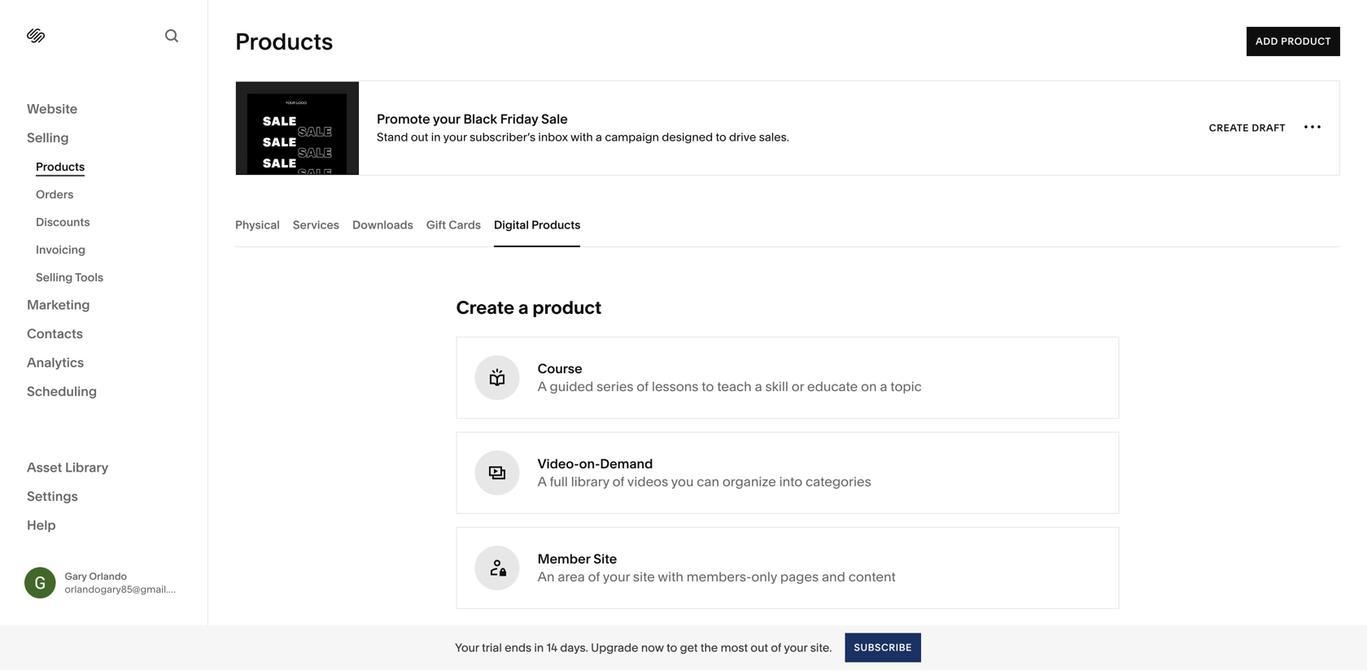 Task type: locate. For each thing, give the bounding box(es) containing it.
0 horizontal spatial to
[[667, 641, 677, 655]]

1 horizontal spatial create
[[1209, 122, 1249, 134]]

of down demand
[[613, 474, 625, 490]]

of right series
[[637, 379, 649, 395]]

2 horizontal spatial to
[[716, 130, 727, 144]]

of down 'site'
[[588, 569, 600, 585]]

most
[[721, 641, 748, 655]]

1 vertical spatial out
[[751, 641, 768, 655]]

topic
[[891, 379, 922, 395]]

get
[[680, 641, 698, 655]]

contacts link
[[27, 325, 181, 344]]

with
[[571, 130, 593, 144], [658, 569, 684, 585]]

out right most
[[751, 641, 768, 655]]

your
[[433, 111, 460, 127], [443, 130, 467, 144], [603, 569, 630, 585], [784, 641, 808, 655]]

members-
[[687, 569, 752, 585]]

library
[[65, 460, 108, 476]]

gary
[[65, 571, 87, 583]]

0 vertical spatial with
[[571, 130, 593, 144]]

2 vertical spatial products
[[532, 218, 581, 232]]

gift cards
[[426, 218, 481, 232]]

series
[[597, 379, 634, 395]]

your down black
[[443, 130, 467, 144]]

scheduling
[[27, 384, 97, 400]]

selling tools link
[[36, 264, 190, 291]]

out
[[411, 130, 428, 144], [751, 641, 768, 655]]

0 vertical spatial to
[[716, 130, 727, 144]]

1 vertical spatial to
[[702, 379, 714, 395]]

to left teach
[[702, 379, 714, 395]]

a inside course a guided series of lessons to teach a skill or educate on a topic
[[538, 379, 547, 395]]

of
[[637, 379, 649, 395], [613, 474, 625, 490], [588, 569, 600, 585], [771, 641, 782, 655]]

subscribe
[[854, 642, 912, 654]]

of right most
[[771, 641, 782, 655]]

of inside course a guided series of lessons to teach a skill or educate on a topic
[[637, 379, 649, 395]]

a down course
[[538, 379, 547, 395]]

create
[[1209, 122, 1249, 134], [456, 297, 515, 319]]

downloads
[[352, 218, 413, 232]]

2 a from the top
[[538, 474, 547, 490]]

1 horizontal spatial to
[[702, 379, 714, 395]]

services button
[[293, 203, 339, 247]]

to left drive
[[716, 130, 727, 144]]

tab list
[[235, 203, 1341, 247]]

to left get
[[667, 641, 677, 655]]

the
[[701, 641, 718, 655]]

to
[[716, 130, 727, 144], [702, 379, 714, 395], [667, 641, 677, 655]]

in inside promote your black friday sale stand out in your subscriber's inbox with a campaign designed to drive sales.
[[431, 130, 441, 144]]

subscriber's
[[470, 130, 536, 144]]

course
[[538, 361, 583, 377]]

a
[[596, 130, 602, 144], [518, 297, 529, 319], [755, 379, 762, 395], [880, 379, 888, 395]]

a
[[538, 379, 547, 395], [538, 474, 547, 490]]

library
[[571, 474, 610, 490]]

with right inbox
[[571, 130, 593, 144]]

1 horizontal spatial in
[[534, 641, 544, 655]]

0 horizontal spatial in
[[431, 130, 441, 144]]

0 vertical spatial create
[[1209, 122, 1249, 134]]

1 vertical spatial a
[[538, 474, 547, 490]]

0 vertical spatial products
[[235, 28, 333, 55]]

or
[[792, 379, 804, 395]]

a left the campaign
[[596, 130, 602, 144]]

selling down website
[[27, 130, 69, 146]]

2 vertical spatial to
[[667, 641, 677, 655]]

days.
[[560, 641, 588, 655]]

discounts link
[[36, 208, 190, 236]]

1 horizontal spatial products
[[235, 28, 333, 55]]

2 horizontal spatial products
[[532, 218, 581, 232]]

orders link
[[36, 181, 190, 208]]

gary orlando orlandogary85@gmail.com
[[65, 571, 189, 596]]

can
[[697, 474, 720, 490]]

1 vertical spatial selling
[[36, 271, 73, 284]]

create for create a product
[[456, 297, 515, 319]]

1 horizontal spatial with
[[658, 569, 684, 585]]

a inside promote your black friday sale stand out in your subscriber's inbox with a campaign designed to drive sales.
[[596, 130, 602, 144]]

black
[[463, 111, 497, 127]]

add product
[[1256, 35, 1332, 47]]

gift
[[426, 218, 446, 232]]

designed
[[662, 130, 713, 144]]

marketing link
[[27, 296, 181, 315]]

products inside button
[[532, 218, 581, 232]]

0 horizontal spatial create
[[456, 297, 515, 319]]

products
[[235, 28, 333, 55], [36, 160, 85, 174], [532, 218, 581, 232]]

in left 14
[[534, 641, 544, 655]]

orlandogary85@gmail.com
[[65, 584, 189, 596]]

educate
[[807, 379, 858, 395]]

campaign
[[605, 130, 659, 144]]

add
[[1256, 35, 1279, 47]]

create inside button
[[1209, 122, 1249, 134]]

upgrade
[[591, 641, 639, 655]]

tab list containing physical
[[235, 203, 1341, 247]]

0 vertical spatial selling
[[27, 130, 69, 146]]

in right stand
[[431, 130, 441, 144]]

0 vertical spatial in
[[431, 130, 441, 144]]

1 vertical spatial with
[[658, 569, 684, 585]]

1 vertical spatial products
[[36, 160, 85, 174]]

out down 'promote'
[[411, 130, 428, 144]]

0 horizontal spatial with
[[571, 130, 593, 144]]

with inside member site an area of your site with members-only pages and content
[[658, 569, 684, 585]]

with right "site"
[[658, 569, 684, 585]]

0 vertical spatial out
[[411, 130, 428, 144]]

a inside video-on-demand a full library of videos you can organize into categories
[[538, 474, 547, 490]]

lessons
[[652, 379, 699, 395]]

0 vertical spatial a
[[538, 379, 547, 395]]

stand
[[377, 130, 408, 144]]

selling up 'marketing'
[[36, 271, 73, 284]]

settings
[[27, 489, 78, 505]]

on
[[861, 379, 877, 395]]

promote
[[377, 111, 430, 127]]

create a product
[[456, 297, 602, 319]]

help
[[27, 518, 56, 534]]

a left full
[[538, 474, 547, 490]]

services
[[293, 218, 339, 232]]

gift cards button
[[426, 203, 481, 247]]

1 a from the top
[[538, 379, 547, 395]]

your left the site.
[[784, 641, 808, 655]]

1 vertical spatial create
[[456, 297, 515, 319]]

of inside video-on-demand a full library of videos you can organize into categories
[[613, 474, 625, 490]]

0 horizontal spatial out
[[411, 130, 428, 144]]

to inside course a guided series of lessons to teach a skill or educate on a topic
[[702, 379, 714, 395]]

inbox
[[538, 130, 568, 144]]

physical button
[[235, 203, 280, 247]]

in
[[431, 130, 441, 144], [534, 641, 544, 655]]

an
[[538, 569, 555, 585]]

your down 'site'
[[603, 569, 630, 585]]

create for create draft
[[1209, 122, 1249, 134]]



Task type: vqa. For each thing, say whether or not it's contained in the screenshot.
card
no



Task type: describe. For each thing, give the bounding box(es) containing it.
marketing
[[27, 297, 90, 313]]

demand
[[600, 456, 653, 472]]

14
[[547, 641, 558, 655]]

product
[[533, 297, 602, 319]]

full
[[550, 474, 568, 490]]

organize
[[723, 474, 776, 490]]

invoicing link
[[36, 236, 190, 264]]

help link
[[27, 517, 56, 535]]

tools
[[75, 271, 104, 284]]

videos
[[627, 474, 668, 490]]

invoicing
[[36, 243, 85, 257]]

asset
[[27, 460, 62, 476]]

your trial ends in 14 days. upgrade now to get the most out of your site.
[[455, 641, 832, 655]]

digital
[[494, 218, 529, 232]]

discounts
[[36, 215, 90, 229]]

analytics
[[27, 355, 84, 371]]

to inside promote your black friday sale stand out in your subscriber's inbox with a campaign designed to drive sales.
[[716, 130, 727, 144]]

out inside promote your black friday sale stand out in your subscriber's inbox with a campaign designed to drive sales.
[[411, 130, 428, 144]]

sale
[[541, 111, 568, 127]]

now
[[641, 641, 664, 655]]

you
[[671, 474, 694, 490]]

site.
[[810, 641, 832, 655]]

video-
[[538, 456, 579, 472]]

teach
[[717, 379, 752, 395]]

digital products
[[494, 218, 581, 232]]

asset library
[[27, 460, 108, 476]]

selling for selling tools
[[36, 271, 73, 284]]

downloads button
[[352, 203, 413, 247]]

a right on
[[880, 379, 888, 395]]

your inside member site an area of your site with members-only pages and content
[[603, 569, 630, 585]]

course a guided series of lessons to teach a skill or educate on a topic
[[538, 361, 922, 395]]

content
[[849, 569, 896, 585]]

your left black
[[433, 111, 460, 127]]

sales.
[[759, 130, 790, 144]]

1 horizontal spatial out
[[751, 641, 768, 655]]

area
[[558, 569, 585, 585]]

of inside member site an area of your site with members-only pages and content
[[588, 569, 600, 585]]

drive
[[729, 130, 756, 144]]

site
[[594, 551, 617, 567]]

create draft
[[1209, 122, 1286, 134]]

promote your black friday sale stand out in your subscriber's inbox with a campaign designed to drive sales.
[[377, 111, 790, 144]]

a left product
[[518, 297, 529, 319]]

ends
[[505, 641, 532, 655]]

analytics link
[[27, 354, 181, 373]]

member site an area of your site with members-only pages and content
[[538, 551, 896, 585]]

selling for selling
[[27, 130, 69, 146]]

orders
[[36, 188, 74, 201]]

settings link
[[27, 488, 181, 507]]

physical
[[235, 218, 280, 232]]

orlando
[[89, 571, 127, 583]]

friday
[[500, 111, 538, 127]]

member
[[538, 551, 590, 567]]

pages
[[780, 569, 819, 585]]

trial
[[482, 641, 502, 655]]

only
[[752, 569, 777, 585]]

a left skill
[[755, 379, 762, 395]]

skill
[[765, 379, 789, 395]]

subscribe button
[[845, 634, 921, 663]]

selling tools
[[36, 271, 104, 284]]

website link
[[27, 100, 181, 119]]

asset library link
[[27, 459, 181, 478]]

product
[[1281, 35, 1332, 47]]

1 vertical spatial in
[[534, 641, 544, 655]]

guided
[[550, 379, 594, 395]]

products link
[[36, 153, 190, 181]]

your
[[455, 641, 479, 655]]

cards
[[449, 218, 481, 232]]

website
[[27, 101, 78, 117]]

create draft button
[[1209, 114, 1286, 143]]

add product button
[[1247, 27, 1341, 56]]

scheduling link
[[27, 383, 181, 402]]

and
[[822, 569, 846, 585]]

video-on-demand a full library of videos you can organize into categories
[[538, 456, 872, 490]]

categories
[[806, 474, 872, 490]]

digital products button
[[494, 203, 581, 247]]

draft
[[1252, 122, 1286, 134]]

0 horizontal spatial products
[[36, 160, 85, 174]]

site
[[633, 569, 655, 585]]

with inside promote your black friday sale stand out in your subscriber's inbox with a campaign designed to drive sales.
[[571, 130, 593, 144]]

into
[[779, 474, 803, 490]]

on-
[[579, 456, 600, 472]]



